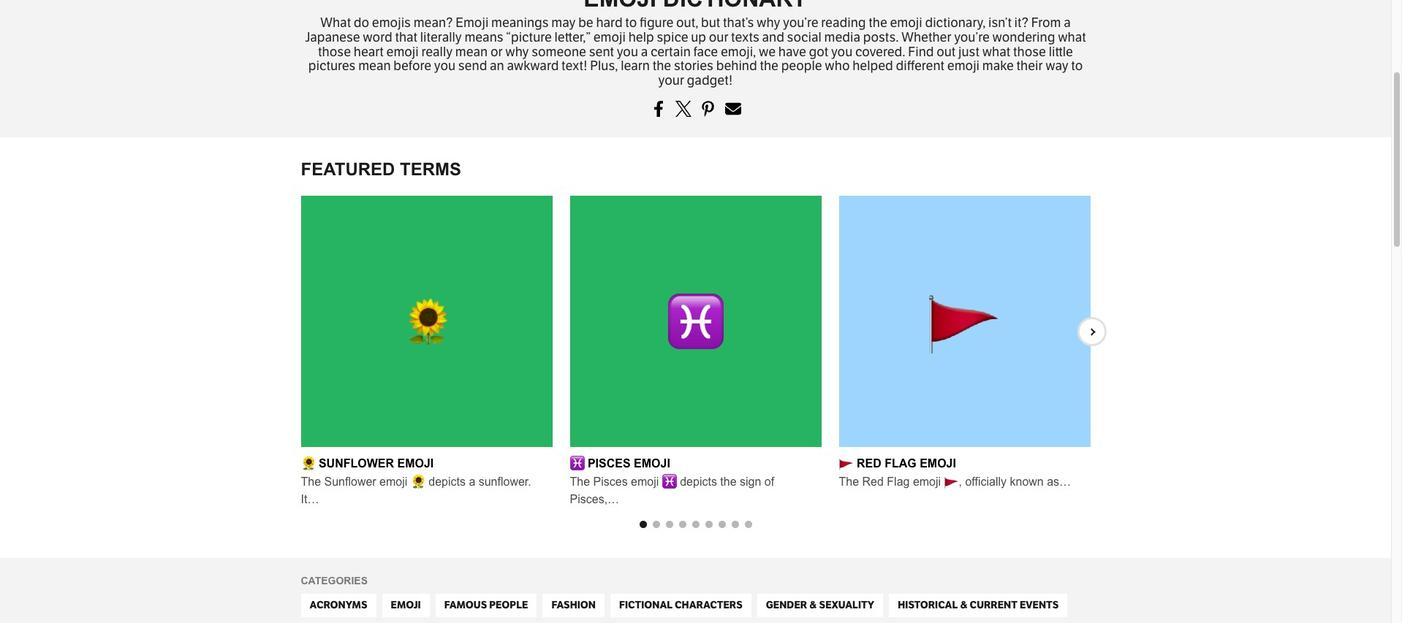 Task type: describe. For each thing, give the bounding box(es) containing it.
gender & sexuality
[[766, 599, 874, 612]]

🚩 red flag emoji the red flag emoji 🚩, officially known as…
[[839, 458, 1071, 488]]

terms
[[400, 159, 461, 179]]

0 vertical spatial sunflower
[[319, 458, 394, 470]]

"picture
[[506, 29, 552, 45]]

gender
[[766, 599, 807, 612]]

♓
[[570, 458, 584, 470]]

an
[[490, 58, 504, 74]]

🫶 heart hands emoji image for 🚩 red flag emoji
[[839, 196, 1090, 447]]

heart
[[354, 44, 384, 60]]

little
[[1049, 44, 1073, 60]]

letter,"
[[554, 29, 591, 45]]

0 horizontal spatial mean
[[358, 58, 391, 74]]

our
[[709, 29, 728, 45]]

of
[[764, 476, 774, 488]]

option containing 🚩 red flag emoji
[[830, 196, 1099, 491]]

we
[[759, 44, 776, 60]]

reading
[[821, 15, 866, 31]]

fictional characters link
[[610, 594, 751, 618]]

emojis
[[372, 15, 411, 31]]

the inside the "🚩 red flag emoji the red flag emoji 🚩, officially known as…"
[[839, 476, 859, 488]]

mean?
[[413, 15, 453, 31]]

your
[[658, 73, 684, 89]]

& for gender
[[809, 599, 817, 612]]

acronyms link
[[301, 594, 376, 618]]

help
[[628, 29, 654, 45]]

may
[[551, 15, 576, 31]]

famous people
[[444, 599, 528, 612]]

way
[[1045, 58, 1068, 74]]

0 horizontal spatial why
[[505, 44, 529, 60]]

people
[[781, 58, 822, 74]]

1 vertical spatial a
[[641, 44, 648, 60]]

face
[[693, 44, 718, 60]]

a inside the 🌻 sunflower emoji the sunflower emoji 🌻 depicts a sunflower. it…
[[469, 476, 475, 488]]

🌻 sunflower emoji link
[[301, 458, 434, 470]]

make
[[982, 58, 1014, 74]]

🚩 red flag emoji link
[[839, 458, 956, 470]]

emoji link
[[382, 594, 430, 618]]

fashion link
[[543, 594, 605, 618]]

1 vertical spatial red
[[862, 476, 884, 488]]

literally
[[420, 29, 462, 45]]

fashion
[[551, 599, 596, 612]]

that
[[395, 29, 417, 45]]

🚩
[[839, 458, 853, 470]]

and
[[762, 29, 784, 45]]

different
[[896, 58, 945, 74]]

stories
[[674, 58, 713, 74]]

out,
[[676, 15, 698, 31]]

do
[[354, 15, 369, 31]]

be
[[578, 15, 593, 31]]

sign
[[740, 476, 761, 488]]

social
[[787, 29, 822, 45]]

historical
[[898, 599, 958, 612]]

events
[[1020, 599, 1059, 612]]

find
[[908, 44, 934, 60]]

before
[[393, 58, 431, 74]]

famous people link
[[435, 594, 537, 618]]

option containing ♓ pisces emoji
[[561, 196, 830, 509]]

2 horizontal spatial a
[[1064, 15, 1071, 31]]

got
[[809, 44, 828, 60]]

someone
[[532, 44, 586, 60]]

♓ pisces emoji link
[[570, 458, 670, 470]]

option containing 🌻 sunflower emoji
[[292, 196, 561, 509]]

emoji,
[[721, 44, 756, 60]]

sexuality
[[819, 599, 874, 612]]

it…
[[301, 493, 319, 506]]

that's
[[723, 15, 754, 31]]

hard
[[596, 15, 623, 31]]

gadget!
[[687, 73, 733, 89]]

out
[[937, 44, 956, 60]]

1 vertical spatial emoji
[[391, 599, 421, 612]]

it?
[[1014, 15, 1029, 31]]

japanese
[[305, 29, 360, 45]]



Task type: locate. For each thing, give the bounding box(es) containing it.
2 & from the left
[[960, 599, 968, 612]]

🫶 heart hands emoji image
[[570, 196, 821, 447], [839, 196, 1090, 447]]

1 horizontal spatial a
[[641, 44, 648, 60]]

1 vertical spatial 🌻
[[411, 476, 425, 488]]

0 horizontal spatial 🫶 heart hands emoji image
[[570, 196, 821, 447]]

option
[[292, 196, 561, 509], [561, 196, 830, 509], [830, 196, 1099, 491]]

2 those from the left
[[1013, 44, 1046, 60]]

2 option from the left
[[561, 196, 830, 509]]

pisces down the "♓ pisces emoji" link
[[593, 476, 628, 488]]

emoji left the famous
[[391, 599, 421, 612]]

🌻
[[301, 458, 315, 470], [411, 476, 425, 488]]

depicts inside ♓ pisces emoji the pisces emoji ♓ depicts the sign of pisces,…
[[680, 476, 717, 488]]

1 & from the left
[[809, 599, 817, 612]]

or
[[490, 44, 503, 60]]

emoji right 'mean?'
[[456, 15, 489, 31]]

1 depicts from the left
[[429, 476, 466, 488]]

but
[[701, 15, 720, 31]]

2 horizontal spatial the
[[839, 476, 859, 488]]

dictionary,
[[925, 15, 986, 31]]

isn't
[[988, 15, 1012, 31]]

1 those from the left
[[318, 44, 351, 60]]

emoji ♓
[[631, 476, 677, 488]]

why up the we on the top right
[[757, 15, 780, 31]]

awkward
[[507, 58, 559, 74]]

what up way
[[1058, 29, 1086, 45]]

sunflower emoji on light green background image
[[301, 196, 552, 447]]

what
[[1058, 29, 1086, 45], [982, 44, 1010, 60]]

mean left or
[[455, 44, 488, 60]]

flag down 🚩 red flag emoji link
[[887, 476, 910, 488]]

you
[[617, 44, 638, 60], [831, 44, 852, 60], [434, 58, 455, 74]]

their
[[1016, 58, 1043, 74]]

2 the from the left
[[570, 476, 590, 488]]

0 vertical spatial emoji
[[456, 15, 489, 31]]

historical & current events
[[898, 599, 1059, 612]]

send
[[458, 58, 487, 74]]

1 vertical spatial sunflower
[[324, 476, 376, 488]]

spice
[[657, 29, 688, 45]]

people
[[489, 599, 528, 612]]

mean down word
[[358, 58, 391, 74]]

1 horizontal spatial depicts
[[680, 476, 717, 488]]

pisces right ♓
[[588, 458, 631, 470]]

to right hard
[[625, 15, 637, 31]]

1 horizontal spatial emoji
[[456, 15, 489, 31]]

depicts left "sunflower."
[[429, 476, 466, 488]]

the right the learn
[[653, 58, 671, 74]]

0 vertical spatial 🌻
[[301, 458, 315, 470]]

sunflower down 🌻 sunflower emoji link
[[324, 476, 376, 488]]

1 🫶 heart hands emoji image from the left
[[570, 196, 821, 447]]

a left certain
[[641, 44, 648, 60]]

posts.
[[863, 29, 899, 45]]

why
[[757, 15, 780, 31], [505, 44, 529, 60]]

0 vertical spatial to
[[625, 15, 637, 31]]

have
[[778, 44, 806, 60]]

0 vertical spatial pisces
[[588, 458, 631, 470]]

pisces,…
[[570, 493, 619, 506]]

the down '🚩'
[[839, 476, 859, 488]]

2 🫶 heart hands emoji image from the left
[[839, 196, 1090, 447]]

as…
[[1047, 476, 1071, 488]]

current
[[970, 599, 1018, 612]]

0 vertical spatial a
[[1064, 15, 1071, 31]]

1 horizontal spatial why
[[757, 15, 780, 31]]

really
[[421, 44, 453, 60]]

1 the from the left
[[301, 476, 321, 488]]

2 depicts from the left
[[680, 476, 717, 488]]

featured terms
[[301, 159, 461, 179]]

0 horizontal spatial to
[[625, 15, 637, 31]]

1 vertical spatial to
[[1071, 58, 1083, 74]]

0 horizontal spatial you're
[[783, 15, 818, 31]]

2 horizontal spatial you
[[831, 44, 852, 60]]

sunflower.
[[479, 476, 531, 488]]

& inside gender & sexuality link
[[809, 599, 817, 612]]

emoji inside ♓ pisces emoji the pisces emoji ♓ depicts the sign of pisces,…
[[634, 458, 670, 470]]

🌻 down 🌻 sunflower emoji link
[[411, 476, 425, 488]]

1 horizontal spatial 🌻
[[411, 476, 425, 488]]

3 option from the left
[[830, 196, 1099, 491]]

to
[[625, 15, 637, 31], [1071, 58, 1083, 74]]

3 the from the left
[[839, 476, 859, 488]]

the inside the 🌻 sunflower emoji the sunflower emoji 🌻 depicts a sunflower. it…
[[301, 476, 321, 488]]

from
[[1031, 15, 1061, 31]]

pictures
[[308, 58, 356, 74]]

1 horizontal spatial you
[[617, 44, 638, 60]]

1 horizontal spatial you're
[[954, 29, 990, 45]]

what right just
[[982, 44, 1010, 60]]

whether
[[901, 29, 951, 45]]

you're up have on the right top of the page
[[783, 15, 818, 31]]

plus,
[[590, 58, 618, 74]]

0 vertical spatial why
[[757, 15, 780, 31]]

the for the sunflower emoji 🌻 depicts a sunflower. it…
[[301, 476, 321, 488]]

0 horizontal spatial 🌻
[[301, 458, 315, 470]]

the down ♓
[[570, 476, 590, 488]]

media
[[824, 29, 860, 45]]

you're
[[783, 15, 818, 31], [954, 29, 990, 45]]

0 horizontal spatial a
[[469, 476, 475, 488]]

characters
[[675, 599, 743, 612]]

& left 'current'
[[960, 599, 968, 612]]

emoji
[[890, 15, 922, 31], [593, 29, 626, 45], [386, 44, 419, 60], [947, 58, 980, 74], [397, 458, 434, 470], [634, 458, 670, 470], [920, 458, 956, 470], [379, 476, 407, 488], [913, 476, 941, 488]]

a
[[1064, 15, 1071, 31], [641, 44, 648, 60], [469, 476, 475, 488]]

& for historical
[[960, 599, 968, 612]]

the left sign
[[720, 476, 737, 488]]

what
[[320, 15, 351, 31]]

behind
[[716, 58, 757, 74]]

0 horizontal spatial those
[[318, 44, 351, 60]]

1 vertical spatial pisces
[[593, 476, 628, 488]]

you're up make
[[954, 29, 990, 45]]

the down and
[[760, 58, 778, 74]]

1 horizontal spatial what
[[1058, 29, 1086, 45]]

& inside historical & current events link
[[960, 599, 968, 612]]

1 horizontal spatial those
[[1013, 44, 1046, 60]]

🚩,
[[944, 476, 962, 488]]

helped
[[852, 58, 893, 74]]

& right gender
[[809, 599, 817, 612]]

to right way
[[1071, 58, 1083, 74]]

the up it…
[[301, 476, 321, 488]]

emoji inside what do emojis mean? emoji meanings may be hard to figure out, but that's why you're reading the emoji dictionary, isn't it? from a japanese word that literally means "picture letter," emoji help spice up our texts and social media posts. whether you're wondering what those heart emoji really mean or why someone sent you a certain face emoji, we have got you covered. find out just what those little pictures mean before you send an awkward text! plus, learn the stories behind the people who helped different emoji make their way to your gadget!
[[456, 15, 489, 31]]

sunflower
[[319, 458, 394, 470], [324, 476, 376, 488]]

flag
[[885, 458, 916, 470], [887, 476, 910, 488]]

those
[[318, 44, 351, 60], [1013, 44, 1046, 60]]

learn
[[621, 58, 650, 74]]

1 horizontal spatial the
[[570, 476, 590, 488]]

categories
[[301, 575, 368, 587]]

those down "it?"
[[1013, 44, 1046, 60]]

the for the pisces emoji ♓ depicts the sign of pisces,…
[[570, 476, 590, 488]]

the inside ♓ pisces emoji the pisces emoji ♓ depicts the sign of pisces,…
[[720, 476, 737, 488]]

known
[[1010, 476, 1044, 488]]

flag right '🚩'
[[885, 458, 916, 470]]

🌻 up it…
[[301, 458, 315, 470]]

meanings
[[491, 15, 549, 31]]

🌻 sunflower emoji the sunflower emoji 🌻 depicts a sunflower. it…
[[301, 458, 531, 506]]

the up 'covered.'
[[869, 15, 887, 31]]

1 option from the left
[[292, 196, 561, 509]]

covered.
[[855, 44, 905, 60]]

red right '🚩'
[[857, 458, 881, 470]]

gender & sexuality link
[[757, 594, 883, 618]]

0 horizontal spatial &
[[809, 599, 817, 612]]

depicts
[[429, 476, 466, 488], [680, 476, 717, 488]]

fictional characters
[[619, 599, 743, 612]]

who
[[825, 58, 850, 74]]

1 vertical spatial flag
[[887, 476, 910, 488]]

you left send
[[434, 58, 455, 74]]

1 horizontal spatial 🫶 heart hands emoji image
[[839, 196, 1090, 447]]

just
[[958, 44, 980, 60]]

those down what
[[318, 44, 351, 60]]

0 vertical spatial red
[[857, 458, 881, 470]]

famous
[[444, 599, 487, 612]]

acronyms
[[310, 599, 367, 612]]

what do emojis mean? emoji meanings may be hard to figure out, but that's why you're reading the emoji dictionary, isn't it? from a japanese word that literally means "picture letter," emoji help spice up our texts and social media posts. whether you're wondering what those heart emoji really mean or why someone sent you a certain face emoji, we have got you covered. find out just what those little pictures mean before you send an awkward text! plus, learn the stories behind the people who helped different emoji make their way to your gadget!
[[305, 15, 1086, 89]]

you right got
[[831, 44, 852, 60]]

the
[[869, 15, 887, 31], [653, 58, 671, 74], [760, 58, 778, 74], [720, 476, 737, 488]]

figure
[[640, 15, 673, 31]]

0 vertical spatial flag
[[885, 458, 916, 470]]

officially
[[965, 476, 1007, 488]]

pisces
[[588, 458, 631, 470], [593, 476, 628, 488]]

fictional
[[619, 599, 673, 612]]

up
[[691, 29, 706, 45]]

2 vertical spatial a
[[469, 476, 475, 488]]

text!
[[561, 58, 587, 74]]

0 horizontal spatial the
[[301, 476, 321, 488]]

♓ pisces emoji the pisces emoji ♓ depicts the sign of pisces,…
[[570, 458, 774, 506]]

🫶 heart hands emoji image for ♓ pisces emoji
[[570, 196, 821, 447]]

sent
[[589, 44, 614, 60]]

1 horizontal spatial to
[[1071, 58, 1083, 74]]

why right or
[[505, 44, 529, 60]]

1 vertical spatial why
[[505, 44, 529, 60]]

depicts right emoji ♓
[[680, 476, 717, 488]]

red down 🚩 red flag emoji link
[[862, 476, 884, 488]]

a left "sunflower."
[[469, 476, 475, 488]]

1 horizontal spatial &
[[960, 599, 968, 612]]

wondering
[[992, 29, 1055, 45]]

historical & current events link
[[889, 594, 1067, 618]]

0 horizontal spatial depicts
[[429, 476, 466, 488]]

1 horizontal spatial mean
[[455, 44, 488, 60]]

0 horizontal spatial what
[[982, 44, 1010, 60]]

means
[[464, 29, 503, 45]]

depicts inside the 🌻 sunflower emoji the sunflower emoji 🌻 depicts a sunflower. it…
[[429, 476, 466, 488]]

0 horizontal spatial you
[[434, 58, 455, 74]]

a right the from
[[1064, 15, 1071, 31]]

texts
[[731, 29, 759, 45]]

sunflower up it…
[[319, 458, 394, 470]]

the inside ♓ pisces emoji the pisces emoji ♓ depicts the sign of pisces,…
[[570, 476, 590, 488]]

0 horizontal spatial emoji
[[391, 599, 421, 612]]

you right sent
[[617, 44, 638, 60]]



Task type: vqa. For each thing, say whether or not it's contained in the screenshot.
'Start typing any word or phrase' text field
no



